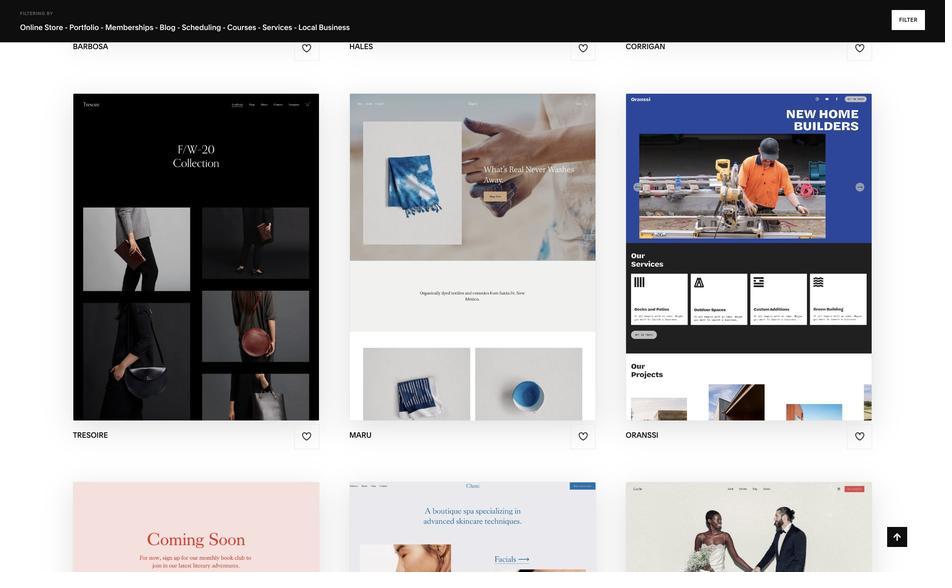 Task type: locate. For each thing, give the bounding box(es) containing it.
archer down start with archer in the bottom of the page
[[199, 562, 235, 572]]

- right blog
[[177, 23, 180, 32]]

0 vertical spatial oranssi
[[752, 240, 792, 250]]

1 horizontal spatial oranssi
[[752, 240, 792, 250]]

preview for preview archer
[[157, 562, 197, 572]]

0 vertical spatial archer
[[200, 544, 237, 554]]

1 - from the left
[[65, 23, 68, 32]]

preview down start with tresoire
[[153, 257, 193, 268]]

- left local
[[294, 23, 297, 32]]

start with archer
[[145, 544, 237, 554]]

- left blog
[[155, 23, 158, 32]]

with
[[172, 240, 195, 250], [456, 240, 479, 250], [726, 240, 749, 250], [175, 544, 198, 554]]

laurie image
[[626, 483, 872, 573]]

start
[[142, 240, 170, 250], [427, 240, 454, 250], [697, 240, 724, 250], [145, 544, 173, 554]]

add tresoire to your favorites list image
[[302, 432, 312, 442]]

1 vertical spatial oranssi
[[626, 431, 658, 440]]

blog
[[160, 23, 176, 32]]

- right store
[[65, 23, 68, 32]]

add maru to your favorites list image
[[578, 432, 588, 442]]

online store - portfolio - memberships - blog - scheduling - courses - services - local business
[[20, 23, 350, 32]]

maru
[[482, 240, 509, 250], [480, 257, 507, 268], [349, 431, 372, 440]]

1 vertical spatial archer
[[199, 562, 235, 572]]

archer up preview archer link
[[200, 544, 237, 554]]

preview maru
[[438, 257, 507, 268]]

4 - from the left
[[177, 23, 180, 32]]

preview tresoire link
[[153, 250, 239, 275]]

start with maru
[[427, 240, 509, 250]]

- right portfolio
[[101, 23, 104, 32]]

filter
[[899, 16, 918, 23]]

tresoire image
[[73, 94, 319, 421]]

0 vertical spatial maru
[[482, 240, 509, 250]]

2 vertical spatial maru
[[349, 431, 372, 440]]

- right courses
[[258, 23, 261, 32]]

start for start with oranssi
[[697, 240, 724, 250]]

with for maru
[[456, 240, 479, 250]]

start with tresoire
[[142, 240, 240, 250]]

local
[[298, 23, 317, 32]]

barbosa image
[[73, 0, 319, 32]]

-
[[65, 23, 68, 32], [101, 23, 104, 32], [155, 23, 158, 32], [177, 23, 180, 32], [223, 23, 226, 32], [258, 23, 261, 32], [294, 23, 297, 32]]

courses
[[227, 23, 256, 32]]

preview maru link
[[438, 250, 507, 275]]

online
[[20, 23, 43, 32]]

by
[[47, 11, 53, 16]]

start with oranssi button
[[697, 233, 801, 258]]

business
[[319, 23, 350, 32]]

preview down start with archer in the bottom of the page
[[157, 562, 197, 572]]

add corrigan to your favorites list image
[[855, 43, 865, 53]]

preview down start with maru
[[438, 257, 478, 268]]

start with tresoire button
[[142, 233, 250, 258]]

0 vertical spatial tresoire
[[197, 240, 240, 250]]

filtering by
[[20, 11, 53, 16]]

- left courses
[[223, 23, 226, 32]]

tresoire
[[197, 240, 240, 250], [195, 257, 239, 268], [73, 431, 108, 440]]

oranssi
[[752, 240, 792, 250], [626, 431, 658, 440]]

7 - from the left
[[294, 23, 297, 32]]

2 - from the left
[[101, 23, 104, 32]]

hales
[[349, 42, 373, 51]]

preview for preview maru
[[438, 257, 478, 268]]

archer
[[200, 544, 237, 554], [199, 562, 235, 572]]

preview
[[153, 257, 193, 268], [438, 257, 478, 268], [157, 562, 197, 572]]



Task type: vqa. For each thing, say whether or not it's contained in the screenshot.
Add Barbosa to your favorites list icon
yes



Task type: describe. For each thing, give the bounding box(es) containing it.
5 - from the left
[[223, 23, 226, 32]]

3 - from the left
[[155, 23, 158, 32]]

1 vertical spatial maru
[[480, 257, 507, 268]]

1 vertical spatial tresoire
[[195, 257, 239, 268]]

memberships
[[105, 23, 153, 32]]

preview for preview tresoire
[[153, 257, 193, 268]]

oranssi image
[[626, 94, 872, 421]]

store
[[44, 23, 63, 32]]

corrigan
[[626, 42, 665, 51]]

start with archer button
[[145, 537, 247, 562]]

with for tresoire
[[172, 240, 195, 250]]

with for archer
[[175, 544, 198, 554]]

archer image
[[73, 483, 319, 573]]

services
[[262, 23, 292, 32]]

filtering
[[20, 11, 45, 16]]

2 vertical spatial tresoire
[[73, 431, 108, 440]]

barbosa
[[73, 42, 108, 51]]

oranssi inside start with oranssi button
[[752, 240, 792, 250]]

start with maru button
[[427, 233, 519, 258]]

maru image
[[350, 94, 595, 421]]

0 horizontal spatial oranssi
[[626, 431, 658, 440]]

start for start with tresoire
[[142, 240, 170, 250]]

start with oranssi
[[697, 240, 792, 250]]

with for oranssi
[[726, 240, 749, 250]]

add barbosa to your favorites list image
[[302, 43, 312, 53]]

archer inside button
[[200, 544, 237, 554]]

add hales to your favorites list image
[[578, 43, 588, 53]]

preview tresoire
[[153, 257, 239, 268]]

start for start with maru
[[427, 240, 454, 250]]

back to top image
[[892, 533, 902, 543]]

tresoire inside button
[[197, 240, 240, 250]]

portfolio
[[69, 23, 99, 32]]

add oranssi to your favorites list image
[[855, 432, 865, 442]]

clune image
[[350, 483, 595, 573]]

preview archer
[[157, 562, 235, 572]]

maru inside button
[[482, 240, 509, 250]]

scheduling
[[182, 23, 221, 32]]

start for start with archer
[[145, 544, 173, 554]]

filter button
[[892, 10, 925, 30]]

6 - from the left
[[258, 23, 261, 32]]

preview archer link
[[157, 554, 235, 573]]



